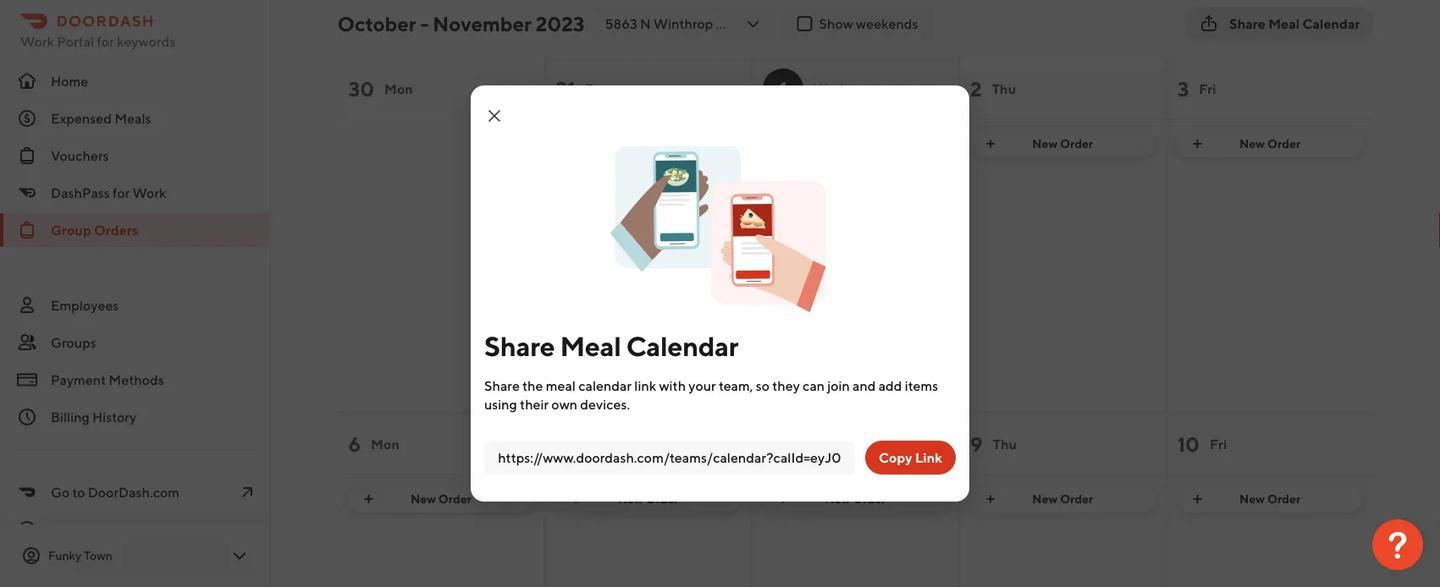 Task type: locate. For each thing, give the bounding box(es) containing it.
payment
[[51, 372, 106, 388]]

new order button for 6
[[349, 486, 534, 513]]

fri right 3
[[1200, 81, 1217, 97]]

wed right the 1
[[814, 81, 844, 97]]

new
[[1033, 137, 1058, 151], [1240, 137, 1265, 151], [411, 492, 436, 506], [618, 492, 643, 506], [825, 492, 851, 506], [1033, 492, 1058, 506], [1240, 492, 1265, 506]]

work portal for keywords
[[20, 33, 176, 50]]

mon for 30
[[385, 81, 413, 97]]

mon right 6 on the left of page
[[371, 437, 400, 453]]

billing history link
[[0, 401, 271, 434]]

meal
[[1269, 16, 1300, 32], [560, 330, 621, 362]]

tue right 7 at the left bottom of page
[[577, 437, 600, 453]]

0 vertical spatial meal
[[1269, 16, 1300, 32]]

thu right 9
[[993, 437, 1017, 453]]

new order for 6
[[411, 492, 472, 506]]

dashpass
[[51, 185, 110, 201]]

meals
[[115, 111, 151, 127]]

groups link
[[0, 326, 271, 360]]

billing
[[51, 409, 90, 426]]

0 vertical spatial fri
[[1200, 81, 1217, 97]]

wed for 1
[[814, 81, 844, 97]]

order for 3
[[1268, 137, 1301, 151]]

share meal calendar button
[[1186, 7, 1374, 41]]

0 vertical spatial tue
[[586, 81, 609, 97]]

fri for 10
[[1210, 437, 1227, 453]]

0 vertical spatial thu
[[992, 81, 1017, 97]]

work down the vouchers link
[[133, 185, 166, 201]]

1 horizontal spatial meal
[[1269, 16, 1300, 32]]

can
[[803, 378, 825, 394]]

1 vertical spatial tue
[[577, 437, 600, 453]]

new order
[[1033, 137, 1094, 151], [1240, 137, 1301, 151], [411, 492, 472, 506], [618, 492, 679, 506], [825, 492, 886, 506], [1033, 492, 1094, 506], [1240, 492, 1301, 506]]

vouchers
[[51, 148, 109, 164]]

7
[[556, 432, 567, 457]]

link
[[915, 450, 943, 466]]

new for 2
[[1033, 137, 1058, 151]]

fri
[[1200, 81, 1217, 97], [1210, 437, 1227, 453]]

dashpass for work link
[[0, 176, 271, 210]]

join
[[828, 378, 850, 394]]

tue right 31
[[586, 81, 609, 97]]

wed
[[814, 81, 844, 97], [786, 437, 816, 453]]

1 vertical spatial fri
[[1210, 437, 1227, 453]]

thu
[[992, 81, 1017, 97], [993, 437, 1017, 453]]

keywords
[[117, 33, 176, 50]]

new for 6
[[411, 492, 436, 506]]

calendar
[[1303, 16, 1361, 32], [626, 330, 739, 362]]

0 vertical spatial wed
[[814, 81, 844, 97]]

0 vertical spatial work
[[20, 33, 54, 50]]

thu for 2
[[992, 81, 1017, 97]]

1 vertical spatial calendar
[[626, 330, 739, 362]]

devices.
[[580, 397, 630, 413]]

1 horizontal spatial work
[[133, 185, 166, 201]]

go to doordash.com
[[51, 485, 180, 501]]

own
[[552, 397, 578, 413]]

winthrop
[[654, 16, 713, 32]]

1 vertical spatial thu
[[993, 437, 1017, 453]]

they
[[773, 378, 800, 394]]

tue for 31
[[586, 81, 609, 97]]

tue
[[586, 81, 609, 97], [577, 437, 600, 453]]

5863
[[605, 16, 638, 32]]

new for 3
[[1240, 137, 1265, 151]]

1 vertical spatial mon
[[371, 437, 400, 453]]

work
[[20, 33, 54, 50], [133, 185, 166, 201]]

0 vertical spatial share meal calendar
[[1230, 16, 1361, 32]]

support link
[[0, 513, 271, 547]]

share
[[1230, 16, 1266, 32], [484, 330, 555, 362], [484, 378, 520, 394]]

share inside button
[[1230, 16, 1266, 32]]

0 horizontal spatial calendar
[[626, 330, 739, 362]]

for up orders
[[113, 185, 130, 201]]

methods
[[109, 372, 164, 388]]

Show weekends checkbox
[[797, 16, 813, 31]]

calendar
[[579, 378, 632, 394]]

new for 7
[[618, 492, 643, 506]]

employees link
[[0, 289, 271, 323]]

new order for 8
[[825, 492, 886, 506]]

order for 10
[[1268, 492, 1301, 506]]

new order button for 7
[[556, 486, 741, 513]]

1 vertical spatial share meal calendar
[[484, 330, 739, 362]]

home link
[[0, 64, 271, 98]]

1
[[780, 77, 787, 101]]

expensed
[[51, 111, 112, 127]]

Share Link text field
[[498, 448, 842, 468]]

share meal calendar
[[1230, 16, 1361, 32], [484, 330, 739, 362]]

share the meal calendar link with your team, so they can join and add items using their own devices.
[[484, 378, 939, 413]]

order for 9
[[1061, 492, 1094, 506]]

wed for 8
[[786, 437, 816, 453]]

order for 6
[[439, 492, 472, 506]]

-
[[420, 11, 429, 36]]

0 horizontal spatial share meal calendar
[[484, 330, 739, 362]]

fri for 3
[[1200, 81, 1217, 97]]

1 horizontal spatial calendar
[[1303, 16, 1361, 32]]

order for 2
[[1061, 137, 1094, 151]]

team,
[[719, 378, 753, 394]]

1 vertical spatial work
[[133, 185, 166, 201]]

go to doordash.com link
[[0, 476, 271, 510]]

add
[[879, 378, 903, 394]]

for
[[97, 33, 114, 50], [113, 185, 130, 201]]

0 horizontal spatial meal
[[560, 330, 621, 362]]

1 horizontal spatial share meal calendar
[[1230, 16, 1361, 32]]

history
[[92, 409, 136, 426]]

new order button
[[971, 130, 1156, 158], [1178, 130, 1363, 158], [349, 486, 534, 513], [556, 486, 741, 513], [763, 486, 948, 513], [971, 486, 1156, 513], [1178, 486, 1363, 513]]

work left portal
[[20, 33, 54, 50]]

billing history
[[51, 409, 136, 426]]

0 vertical spatial calendar
[[1303, 16, 1361, 32]]

new for 9
[[1033, 492, 1058, 506]]

expensed meals
[[51, 111, 151, 127]]

0 vertical spatial share
[[1230, 16, 1266, 32]]

items
[[905, 378, 939, 394]]

group orders link
[[0, 213, 271, 247]]

9
[[971, 432, 983, 457]]

fri right 10
[[1210, 437, 1227, 453]]

new order button for 2
[[971, 130, 1156, 158]]

1 vertical spatial meal
[[560, 330, 621, 362]]

groups
[[51, 335, 96, 351]]

thu for 9
[[993, 437, 1017, 453]]

copy link button
[[866, 441, 956, 475]]

wed right 8
[[786, 437, 816, 453]]

order
[[1061, 137, 1094, 151], [1268, 137, 1301, 151], [439, 492, 472, 506], [646, 492, 679, 506], [853, 492, 886, 506], [1061, 492, 1094, 506], [1268, 492, 1301, 506]]

vouchers link
[[0, 139, 271, 173]]

mon
[[385, 81, 413, 97], [371, 437, 400, 453]]

for right portal
[[97, 33, 114, 50]]

1 vertical spatial wed
[[786, 437, 816, 453]]

2
[[971, 77, 982, 101]]

5863 n winthrop ave button
[[592, 7, 777, 41]]

mon for 6
[[371, 437, 400, 453]]

0 vertical spatial mon
[[385, 81, 413, 97]]

thu right 2
[[992, 81, 1017, 97]]

2 vertical spatial share
[[484, 378, 520, 394]]

1 vertical spatial share
[[484, 330, 555, 362]]

mon right 30
[[385, 81, 413, 97]]



Task type: vqa. For each thing, say whether or not it's contained in the screenshot.
New Order Button associated with 10
yes



Task type: describe. For each thing, give the bounding box(es) containing it.
new order button for 8
[[763, 486, 948, 513]]

using
[[484, 397, 517, 413]]

new order for 10
[[1240, 492, 1301, 506]]

new order for 2
[[1033, 137, 1094, 151]]

tue for 7
[[577, 437, 600, 453]]

so
[[756, 378, 770, 394]]

new order for 9
[[1033, 492, 1094, 506]]

dashpass for work
[[51, 185, 166, 201]]

support
[[51, 522, 101, 538]]

expensed meals link
[[0, 102, 271, 136]]

with
[[659, 378, 686, 394]]

share meal calendar inside button
[[1230, 16, 1361, 32]]

portal
[[57, 33, 94, 50]]

new for 10
[[1240, 492, 1265, 506]]

6
[[349, 432, 361, 457]]

calendar inside button
[[1303, 16, 1361, 32]]

group orders
[[51, 222, 138, 238]]

show
[[819, 16, 854, 32]]

copy
[[879, 450, 913, 466]]

group
[[51, 222, 91, 238]]

november
[[433, 11, 532, 36]]

and
[[853, 378, 876, 394]]

31
[[556, 77, 575, 101]]

5863 n winthrop ave
[[605, 16, 740, 32]]

meal inside button
[[1269, 16, 1300, 32]]

0 vertical spatial for
[[97, 33, 114, 50]]

n
[[640, 16, 651, 32]]

new order for 7
[[618, 492, 679, 506]]

to
[[72, 485, 85, 501]]

ave
[[716, 16, 740, 32]]

10
[[1178, 432, 1200, 457]]

1 vertical spatial for
[[113, 185, 130, 201]]

new for 8
[[825, 492, 851, 506]]

new order for 3
[[1240, 137, 1301, 151]]

home
[[51, 73, 88, 89]]

share inside the share the meal calendar link with your team, so they can join and add items using their own devices.
[[484, 378, 520, 394]]

new order button for 9
[[971, 486, 1156, 513]]

payment methods link
[[0, 363, 271, 397]]

link
[[635, 378, 657, 394]]

go
[[51, 485, 70, 501]]

30
[[349, 77, 374, 101]]

your
[[689, 378, 716, 394]]

october - november 2023
[[338, 11, 585, 36]]

3
[[1178, 77, 1189, 101]]

2023
[[536, 11, 585, 36]]

open resource center image
[[1373, 520, 1424, 571]]

their
[[520, 397, 549, 413]]

copy link
[[879, 450, 943, 466]]

new order button for 10
[[1178, 486, 1363, 513]]

0 horizontal spatial work
[[20, 33, 54, 50]]

october
[[338, 11, 416, 36]]

payment methods
[[51, 372, 164, 388]]

weekends
[[856, 16, 919, 32]]

meal
[[546, 378, 576, 394]]

the
[[523, 378, 543, 394]]

new order button for 3
[[1178, 130, 1363, 158]]

doordash.com
[[88, 485, 180, 501]]

close undefined image
[[484, 106, 505, 126]]

order for 8
[[853, 492, 886, 506]]

orders
[[94, 222, 138, 238]]

show weekends
[[819, 16, 919, 32]]

employees
[[51, 298, 119, 314]]

order for 7
[[646, 492, 679, 506]]

8
[[763, 432, 775, 457]]



